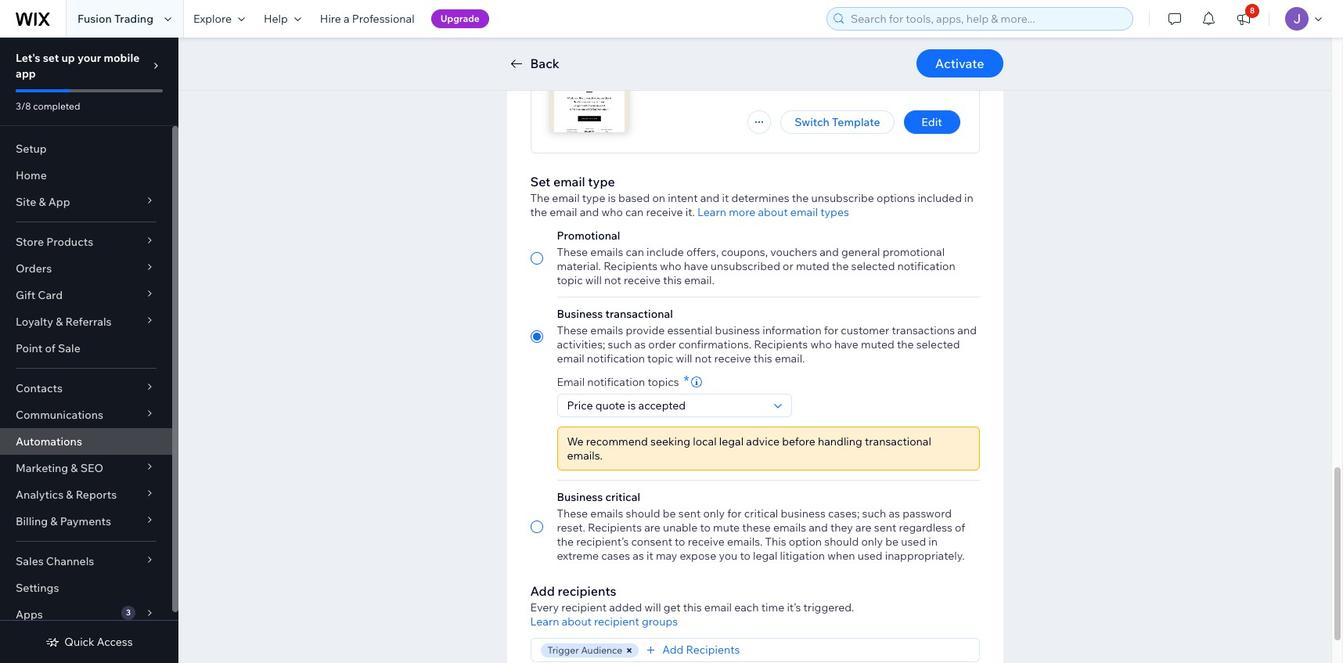 Task type: describe. For each thing, give the bounding box(es) containing it.
1 vertical spatial should
[[825, 535, 859, 549]]

trigger
[[548, 645, 579, 656]]

emails up litigation
[[774, 521, 807, 535]]

email. inside business transactional these emails provide essential business information for customer transactions and activities; such as order confirmations. recipients who have muted the selected email notification topic will not receive this email.
[[775, 352, 805, 366]]

transactional inside we recommend seeking local legal advice before handling transactional emails.
[[865, 435, 932, 449]]

may
[[656, 549, 678, 563]]

1 vertical spatial only
[[862, 535, 883, 549]]

transactional inside business transactional these emails provide essential business information for customer transactions and activities; such as order confirmations. recipients who have muted the selected email notification topic will not receive this email.
[[606, 307, 673, 321]]

orders
[[16, 262, 52, 276]]

Search for tools, apps, help & more... field
[[847, 8, 1129, 30]]

help
[[264, 12, 288, 26]]

& for loyalty
[[56, 315, 63, 329]]

these for business critical
[[557, 507, 588, 521]]

setup link
[[0, 135, 172, 162]]

apps
[[16, 608, 43, 622]]

0 horizontal spatial only
[[704, 507, 725, 521]]

unable
[[663, 521, 698, 535]]

unsubscribed
[[711, 259, 781, 273]]

seeking
[[651, 435, 691, 449]]

cases
[[602, 549, 631, 563]]

analytics & reports
[[16, 488, 117, 502]]

reports
[[76, 488, 117, 502]]

upgrade
[[441, 13, 480, 24]]

site & app button
[[0, 189, 172, 215]]

this
[[766, 535, 787, 549]]

such inside "business critical these emails should be sent only for critical business cases; such as password reset. recipients are unable to mute these emails and they are sent regardless of the recipient's consent to receive emails. this option should only be used in extreme cases as it may expose you to legal litigation when used inappropriately."
[[863, 507, 887, 521]]

1 horizontal spatial to
[[701, 521, 711, 535]]

analytics & reports button
[[0, 482, 172, 508]]

point
[[16, 341, 43, 356]]

before
[[783, 435, 816, 449]]

trading
[[114, 12, 154, 26]]

when
[[828, 549, 856, 563]]

loyalty & referrals button
[[0, 309, 172, 335]]

topic inside business transactional these emails provide essential business information for customer transactions and activities; such as order confirmations. recipients who have muted the selected email notification topic will not receive this email.
[[648, 352, 674, 366]]

learn more about email types link
[[698, 205, 850, 219]]

time
[[762, 601, 785, 615]]

will inside business transactional these emails provide essential business information for customer transactions and activities; such as order confirmations. recipients who have muted the selected email notification topic will not receive this email.
[[676, 352, 693, 366]]

& for analytics
[[66, 488, 73, 502]]

0 vertical spatial critical
[[606, 490, 641, 504]]

legal inside we recommend seeking local legal advice before handling transactional emails.
[[720, 435, 744, 449]]

you
[[719, 549, 738, 563]]

we
[[567, 435, 584, 449]]

app
[[16, 67, 36, 81]]

emails. inside "business critical these emails should be sent only for critical business cases; such as password reset. recipients are unable to mute these emails and they are sent regardless of the recipient's consent to receive emails. this option should only be used in extreme cases as it may expose you to legal litigation when used inappropriately."
[[728, 535, 763, 549]]

audience
[[581, 645, 623, 656]]

add recipients
[[663, 643, 740, 657]]

in inside the email type is based on intent and it determines the unsubscribe options included in the email and who can receive it.
[[965, 191, 974, 205]]

and inside "business critical these emails should be sent only for critical business cases; such as password reset. recipients are unable to mute these emails and they are sent regardless of the recipient's consent to receive emails. this option should only be used in extreme cases as it may expose you to legal litigation when used inappropriately."
[[809, 521, 828, 535]]

billing
[[16, 515, 48, 529]]

this inside "add recipients every recipient added will get this email each time it's triggered. learn about recipient groups"
[[684, 601, 702, 615]]

every
[[531, 601, 559, 615]]

0 horizontal spatial to
[[675, 535, 686, 549]]

extreme
[[557, 549, 599, 563]]

customer
[[841, 323, 890, 338]]

selected inside business transactional these emails provide essential business information for customer transactions and activities; such as order confirmations. recipients who have muted the selected email notification topic will not receive this email.
[[917, 338, 961, 352]]

let's set up your mobile app
[[16, 51, 140, 81]]

mute
[[714, 521, 740, 535]]

muted inside business transactional these emails provide essential business information for customer transactions and activities; such as order confirmations. recipients who have muted the selected email notification topic will not receive this email.
[[861, 338, 895, 352]]

home
[[16, 168, 47, 182]]

learn inside "add recipients every recipient added will get this email each time it's triggered. learn about recipient groups"
[[531, 615, 560, 629]]

edit button
[[904, 110, 961, 134]]

products
[[46, 235, 93, 249]]

or
[[783, 259, 794, 273]]

regardless
[[899, 521, 953, 535]]

1 horizontal spatial sent
[[875, 521, 897, 535]]

set
[[531, 174, 551, 190]]

advice
[[747, 435, 780, 449]]

of inside sidebar element
[[45, 341, 56, 356]]

1 vertical spatial as
[[889, 507, 901, 521]]

0 vertical spatial about
[[758, 205, 788, 219]]

app
[[48, 195, 70, 209]]

such inside business transactional these emails provide essential business information for customer transactions and activities; such as order confirmations. recipients who have muted the selected email notification topic will not receive this email.
[[608, 338, 632, 352]]

0 horizontal spatial be
[[663, 507, 676, 521]]

loyalty & referrals
[[16, 315, 112, 329]]

2 horizontal spatial to
[[740, 549, 751, 563]]

your
[[78, 51, 101, 65]]

2 are from the left
[[856, 521, 872, 535]]

store products
[[16, 235, 93, 249]]

contacts button
[[0, 375, 172, 402]]

emails inside business transactional these emails provide essential business information for customer transactions and activities; such as order confirmations. recipients who have muted the selected email notification topic will not receive this email.
[[591, 323, 624, 338]]

coupons,
[[722, 245, 768, 259]]

let's
[[16, 51, 40, 65]]

recipients down "add recipients every recipient added will get this email each time it's triggered. learn about recipient groups"
[[686, 643, 740, 657]]

not inside promotional these emails can include offers, coupons, vouchers and general promotional material. recipients who have unsubscribed or muted the selected notification topic will not receive this email.
[[605, 273, 622, 287]]

mobile
[[104, 51, 140, 65]]

the inside business transactional these emails provide essential business information for customer transactions and activities; such as order confirmations. recipients who have muted the selected email notification topic will not receive this email.
[[897, 338, 914, 352]]

business critical these emails should be sent only for critical business cases; such as password reset. recipients are unable to mute these emails and they are sent regardless of the recipient's consent to receive emails. this option should only be used in extreme cases as it may expose you to legal litigation when used inappropriately.
[[557, 490, 966, 563]]

we recommend seeking local legal advice before handling transactional emails.
[[567, 435, 932, 463]]

essential
[[668, 323, 713, 338]]

topic inside promotional these emails can include offers, coupons, vouchers and general promotional material. recipients who have unsubscribed or muted the selected notification topic will not receive this email.
[[557, 273, 583, 287]]

gift
[[16, 288, 35, 302]]

have inside promotional these emails can include offers, coupons, vouchers and general promotional material. recipients who have unsubscribed or muted the selected notification topic will not receive this email.
[[684, 259, 709, 273]]

notification inside 'email notification topics *'
[[588, 375, 646, 389]]

notification inside business transactional these emails provide essential business information for customer transactions and activities; such as order confirmations. recipients who have muted the selected email notification topic will not receive this email.
[[587, 352, 645, 366]]

billing & payments
[[16, 515, 111, 529]]

promotional these emails can include offers, coupons, vouchers and general promotional material. recipients who have unsubscribed or muted the selected notification topic will not receive this email.
[[557, 229, 956, 287]]

handling
[[818, 435, 863, 449]]

automations
[[16, 435, 82, 449]]

topics
[[648, 375, 679, 389]]

automations link
[[0, 428, 172, 455]]

add recipients every recipient added will get this email each time it's triggered. learn about recipient groups
[[531, 583, 855, 629]]

included
[[918, 191, 962, 205]]

recipients inside promotional these emails can include offers, coupons, vouchers and general promotional material. recipients who have unsubscribed or muted the selected notification topic will not receive this email.
[[604, 259, 658, 273]]

orders button
[[0, 255, 172, 282]]

& for marketing
[[71, 461, 78, 475]]

hire a professional link
[[311, 0, 424, 38]]

can inside promotional these emails can include offers, coupons, vouchers and general promotional material. recipients who have unsubscribed or muted the selected notification topic will not receive this email.
[[626, 245, 645, 259]]

litigation
[[780, 549, 826, 563]]

who for transactional
[[811, 338, 832, 352]]

marketing & seo
[[16, 461, 103, 475]]

setup
[[16, 142, 47, 156]]

a
[[344, 12, 350, 26]]

can inside the email type is based on intent and it determines the unsubscribe options included in the email and who can receive it.
[[626, 205, 644, 219]]

emails. inside we recommend seeking local legal advice before handling transactional emails.
[[567, 449, 603, 463]]

cases;
[[829, 507, 860, 521]]

sales
[[16, 554, 44, 569]]

template
[[833, 115, 881, 129]]

in inside "business critical these emails should be sent only for critical business cases; such as password reset. recipients are unable to mute these emails and they are sent regardless of the recipient's consent to receive emails. this option should only be used in extreme cases as it may expose you to legal litigation when used inappropriately."
[[929, 535, 938, 549]]

loyalty
[[16, 315, 53, 329]]

more
[[729, 205, 756, 219]]

1 horizontal spatial be
[[886, 535, 899, 549]]

email right 'the'
[[550, 205, 578, 219]]

store products button
[[0, 229, 172, 255]]

business inside "business critical these emails should be sent only for critical business cases; such as password reset. recipients are unable to mute these emails and they are sent regardless of the recipient's consent to receive emails. this option should only be used in extreme cases as it may expose you to legal litigation when used inappropriately."
[[781, 507, 826, 521]]

consent
[[632, 535, 673, 549]]

1 horizontal spatial critical
[[745, 507, 779, 521]]

will inside promotional these emails can include offers, coupons, vouchers and general promotional material. recipients who have unsubscribed or muted the selected notification topic will not receive this email.
[[586, 273, 602, 287]]

activate button
[[917, 49, 1004, 78]]

this inside promotional these emails can include offers, coupons, vouchers and general promotional material. recipients who have unsubscribed or muted the selected notification topic will not receive this email.
[[664, 273, 682, 287]]

have inside business transactional these emails provide essential business information for customer transactions and activities; such as order confirmations. recipients who have muted the selected email notification topic will not receive this email.
[[835, 338, 859, 352]]

0 horizontal spatial used
[[858, 549, 883, 563]]

access
[[97, 635, 133, 649]]

notification inside promotional these emails can include offers, coupons, vouchers and general promotional material. recipients who have unsubscribed or muted the selected notification topic will not receive this email.
[[898, 259, 956, 273]]

on
[[653, 191, 666, 205]]

order
[[649, 338, 676, 352]]

add for recipients
[[531, 583, 555, 599]]

payments
[[60, 515, 111, 529]]

email right set in the top left of the page
[[554, 174, 586, 190]]



Task type: vqa. For each thing, say whether or not it's contained in the screenshot.
1
no



Task type: locate. For each thing, give the bounding box(es) containing it.
business up option
[[781, 507, 826, 521]]

who left offers,
[[660, 259, 682, 273]]

add
[[531, 583, 555, 599], [663, 643, 684, 657]]

in down 'password'
[[929, 535, 938, 549]]

recipients inside business transactional these emails provide essential business information for customer transactions and activities; such as order confirmations. recipients who have muted the selected email notification topic will not receive this email.
[[754, 338, 808, 352]]

these inside "business critical these emails should be sent only for critical business cases; such as password reset. recipients are unable to mute these emails and they are sent regardless of the recipient's consent to receive emails. this option should only be used in extreme cases as it may expose you to legal litigation when used inappropriately."
[[557, 507, 588, 521]]

emails. left this at bottom
[[728, 535, 763, 549]]

transactions
[[892, 323, 956, 338]]

selected inside promotional these emails can include offers, coupons, vouchers and general promotional material. recipients who have unsubscribed or muted the selected notification topic will not receive this email.
[[852, 259, 896, 273]]

business for business critical these emails should be sent only for critical business cases; such as password reset. recipients are unable to mute these emails and they are sent regardless of the recipient's consent to receive emails. this option should only be used in extreme cases as it may expose you to legal litigation when used inappropriately.
[[557, 490, 603, 504]]

1 vertical spatial notification
[[587, 352, 645, 366]]

business inside business transactional these emails provide essential business information for customer transactions and activities; such as order confirmations. recipients who have muted the selected email notification topic will not receive this email.
[[716, 323, 760, 338]]

0 horizontal spatial who
[[602, 205, 623, 219]]

2 these from the top
[[557, 323, 588, 338]]

1 vertical spatial legal
[[753, 549, 778, 563]]

it
[[722, 191, 729, 205], [647, 549, 654, 563]]

0 vertical spatial legal
[[720, 435, 744, 449]]

& for site
[[39, 195, 46, 209]]

promotional
[[557, 229, 621, 243]]

&
[[39, 195, 46, 209], [56, 315, 63, 329], [71, 461, 78, 475], [66, 488, 73, 502], [50, 515, 58, 529]]

about right more
[[758, 205, 788, 219]]

are right they at the bottom right
[[856, 521, 872, 535]]

emails left provide
[[591, 323, 624, 338]]

recipients inside "business critical these emails should be sent only for critical business cases; such as password reset. recipients are unable to mute these emails and they are sent regardless of the recipient's consent to receive emails. this option should only be used in extreme cases as it may expose you to legal litigation when used inappropriately."
[[588, 521, 642, 535]]

email inside "add recipients every recipient added will get this email each time it's triggered. learn about recipient groups"
[[705, 601, 732, 615]]

1 vertical spatial of
[[956, 521, 966, 535]]

business up reset.
[[557, 490, 603, 504]]

0 horizontal spatial critical
[[606, 490, 641, 504]]

1 vertical spatial about
[[562, 615, 592, 629]]

upgrade button
[[431, 9, 489, 28]]

password
[[903, 507, 952, 521]]

8 button
[[1227, 0, 1262, 38]]

they
[[831, 521, 854, 535]]

0 vertical spatial of
[[45, 341, 56, 356]]

1 vertical spatial emails.
[[728, 535, 763, 549]]

0 horizontal spatial transactional
[[606, 307, 673, 321]]

not right material.
[[605, 273, 622, 287]]

marketing
[[16, 461, 68, 475]]

transactional up provide
[[606, 307, 673, 321]]

0 horizontal spatial topic
[[557, 273, 583, 287]]

& right loyalty
[[56, 315, 63, 329]]

will down promotional
[[586, 273, 602, 287]]

0 horizontal spatial should
[[626, 507, 661, 521]]

add up every
[[531, 583, 555, 599]]

for for only
[[728, 507, 742, 521]]

1 vertical spatial these
[[557, 323, 588, 338]]

2 vertical spatial these
[[557, 507, 588, 521]]

and right the transactions
[[958, 323, 977, 338]]

not down essential
[[695, 352, 712, 366]]

1 vertical spatial be
[[886, 535, 899, 549]]

about inside "add recipients every recipient added will get this email each time it's triggered. learn about recipient groups"
[[562, 615, 592, 629]]

home link
[[0, 162, 172, 189]]

0 horizontal spatial legal
[[720, 435, 744, 449]]

email up email
[[557, 352, 585, 366]]

add down groups
[[663, 643, 684, 657]]

email inside business transactional these emails provide essential business information for customer transactions and activities; such as order confirmations. recipients who have muted the selected email notification topic will not receive this email.
[[557, 352, 585, 366]]

0 horizontal spatial about
[[562, 615, 592, 629]]

3 these from the top
[[557, 507, 588, 521]]

the left recipient's
[[557, 535, 574, 549]]

site & app
[[16, 195, 70, 209]]

for inside business transactional these emails provide essential business information for customer transactions and activities; such as order confirmations. recipients who have muted the selected email notification topic will not receive this email.
[[825, 323, 839, 338]]

email down set email type
[[552, 191, 580, 205]]

the left types
[[792, 191, 809, 205]]

include
[[647, 245, 684, 259]]

0 vertical spatial add
[[531, 583, 555, 599]]

triggered.
[[804, 601, 855, 615]]

email
[[554, 174, 586, 190], [552, 191, 580, 205], [550, 205, 578, 219], [791, 205, 818, 219], [557, 352, 585, 366], [705, 601, 732, 615]]

0 vertical spatial will
[[586, 273, 602, 287]]

1 horizontal spatial only
[[862, 535, 883, 549]]

receive inside "business critical these emails should be sent only for critical business cases; such as password reset. recipients are unable to mute these emails and they are sent regardless of the recipient's consent to receive emails. this option should only be used in extreme cases as it may expose you to legal litigation when used inappropriately."
[[688, 535, 725, 549]]

1 horizontal spatial emails.
[[728, 535, 763, 549]]

0 vertical spatial this
[[664, 273, 682, 287]]

1 vertical spatial it
[[647, 549, 654, 563]]

1 horizontal spatial topic
[[648, 352, 674, 366]]

back button
[[507, 54, 560, 73]]

sales channels
[[16, 554, 94, 569]]

& left seo
[[71, 461, 78, 475]]

business right essential
[[716, 323, 760, 338]]

vouchers
[[771, 245, 818, 259]]

1 vertical spatial business
[[557, 490, 603, 504]]

it inside "business critical these emails should be sent only for critical business cases; such as password reset. recipients are unable to mute these emails and they are sent regardless of the recipient's consent to receive emails. this option should only be used in extreme cases as it may expose you to legal litigation when used inappropriately."
[[647, 549, 654, 563]]

2 vertical spatial who
[[811, 338, 832, 352]]

type inside the email type is based on intent and it determines the unsubscribe options included in the email and who can receive it.
[[582, 191, 606, 205]]

option
[[789, 535, 822, 549]]

the email type is based on intent and it determines the unsubscribe options included in the email and who can receive it.
[[531, 191, 974, 219]]

for for information
[[825, 323, 839, 338]]

legal right local
[[720, 435, 744, 449]]

intent
[[668, 191, 698, 205]]

email left each in the right bottom of the page
[[705, 601, 732, 615]]

1 horizontal spatial business
[[781, 507, 826, 521]]

it inside the email type is based on intent and it determines the unsubscribe options included in the email and who can receive it.
[[722, 191, 729, 205]]

unsubscribe
[[812, 191, 875, 205]]

added
[[610, 601, 642, 615]]

1 vertical spatial learn
[[531, 615, 560, 629]]

0 horizontal spatial such
[[608, 338, 632, 352]]

0 vertical spatial for
[[825, 323, 839, 338]]

learn right the it.
[[698, 205, 727, 219]]

these up recipient's
[[557, 507, 588, 521]]

billing & payments button
[[0, 508, 172, 535]]

such right cases;
[[863, 507, 887, 521]]

these inside promotional these emails can include offers, coupons, vouchers and general promotional material. recipients who have unsubscribed or muted the selected notification topic will not receive this email.
[[557, 245, 588, 259]]

0 horizontal spatial email.
[[685, 273, 715, 287]]

0 vertical spatial notification
[[898, 259, 956, 273]]

used down 'password'
[[902, 535, 927, 549]]

emails inside promotional these emails can include offers, coupons, vouchers and general promotional material. recipients who have unsubscribed or muted the selected notification topic will not receive this email.
[[591, 245, 624, 259]]

have
[[684, 259, 709, 273], [835, 338, 859, 352]]

0 horizontal spatial selected
[[852, 259, 896, 273]]

based
[[619, 191, 650, 205]]

1 vertical spatial who
[[660, 259, 682, 273]]

these for business transactional
[[557, 323, 588, 338]]

0 vertical spatial be
[[663, 507, 676, 521]]

recipients right confirmations.
[[754, 338, 808, 352]]

can right is
[[626, 205, 644, 219]]

muted inside promotional these emails can include offers, coupons, vouchers and general promotional material. recipients who have unsubscribed or muted the selected notification topic will not receive this email.
[[796, 259, 830, 273]]

email. inside promotional these emails can include offers, coupons, vouchers and general promotional material. recipients who have unsubscribed or muted the selected notification topic will not receive this email.
[[685, 273, 715, 287]]

transactional right handling
[[865, 435, 932, 449]]

recipient's
[[577, 535, 629, 549]]

receive inside the email type is based on intent and it determines the unsubscribe options included in the email and who can receive it.
[[646, 205, 683, 219]]

the right customer
[[897, 338, 914, 352]]

email left types
[[791, 205, 818, 219]]

recommend
[[586, 435, 648, 449]]

email
[[557, 375, 585, 389]]

notification up the transactions
[[898, 259, 956, 273]]

this down include
[[664, 273, 682, 287]]

0 vertical spatial only
[[704, 507, 725, 521]]

this inside business transactional these emails provide essential business information for customer transactions and activities; such as order confirmations. recipients who have muted the selected email notification topic will not receive this email.
[[754, 352, 773, 366]]

0 vertical spatial type
[[588, 174, 615, 190]]

1 horizontal spatial of
[[956, 521, 966, 535]]

preview image
[[550, 54, 628, 132]]

who inside promotional these emails can include offers, coupons, vouchers and general promotional material. recipients who have unsubscribed or muted the selected notification topic will not receive this email.
[[660, 259, 682, 273]]

learn up trigger
[[531, 615, 560, 629]]

2 horizontal spatial who
[[811, 338, 832, 352]]

sidebar element
[[0, 38, 179, 663]]

and inside business transactional these emails provide essential business information for customer transactions and activities; such as order confirmations. recipients who have muted the selected email notification topic will not receive this email.
[[958, 323, 977, 338]]

the inside promotional these emails can include offers, coupons, vouchers and general promotional material. recipients who have unsubscribed or muted the selected notification topic will not receive this email.
[[832, 259, 849, 273]]

and left they at the bottom right
[[809, 521, 828, 535]]

0 vertical spatial such
[[608, 338, 632, 352]]

& for billing
[[50, 515, 58, 529]]

and up promotional
[[580, 205, 599, 219]]

inappropriately.
[[886, 549, 965, 563]]

1 horizontal spatial it
[[722, 191, 729, 205]]

1 vertical spatial can
[[626, 245, 645, 259]]

this down "information"
[[754, 352, 773, 366]]

should
[[626, 507, 661, 521], [825, 535, 859, 549]]

as left order in the bottom of the page
[[635, 338, 646, 352]]

sales channels button
[[0, 548, 172, 575]]

card
[[38, 288, 63, 302]]

these
[[557, 245, 588, 259], [557, 323, 588, 338], [557, 507, 588, 521]]

point of sale link
[[0, 335, 172, 362]]

legal inside "business critical these emails should be sent only for critical business cases; such as password reset. recipients are unable to mute these emails and they are sent regardless of the recipient's consent to receive emails. this option should only be used in extreme cases as it may expose you to legal litigation when used inappropriately."
[[753, 549, 778, 563]]

be left regardless
[[886, 535, 899, 549]]

1 vertical spatial not
[[695, 352, 712, 366]]

it left determines
[[722, 191, 729, 205]]

1 horizontal spatial will
[[645, 601, 661, 615]]

should up consent
[[626, 507, 661, 521]]

0 vertical spatial emails.
[[567, 449, 603, 463]]

for
[[825, 323, 839, 338], [728, 507, 742, 521]]

0 vertical spatial topic
[[557, 273, 583, 287]]

such
[[608, 338, 632, 352], [863, 507, 887, 521]]

these
[[743, 521, 771, 535]]

these up email
[[557, 323, 588, 338]]

to right you
[[740, 549, 751, 563]]

will up '*'
[[676, 352, 693, 366]]

type up is
[[588, 174, 615, 190]]

quick access button
[[46, 635, 133, 649]]

recipients
[[558, 583, 617, 599]]

emails up recipient's
[[591, 507, 624, 521]]

this right get at the bottom
[[684, 601, 702, 615]]

& right site
[[39, 195, 46, 209]]

1 horizontal spatial about
[[758, 205, 788, 219]]

provide
[[626, 323, 665, 338]]

1 vertical spatial transactional
[[865, 435, 932, 449]]

selected right customer
[[917, 338, 961, 352]]

the down set in the top left of the page
[[531, 205, 548, 219]]

switch template button
[[781, 110, 895, 134]]

offers,
[[687, 245, 719, 259]]

up
[[61, 51, 75, 65]]

0 horizontal spatial have
[[684, 259, 709, 273]]

recipients
[[604, 259, 658, 273], [754, 338, 808, 352], [588, 521, 642, 535], [686, 643, 740, 657]]

0 vertical spatial it
[[722, 191, 729, 205]]

switch template
[[795, 115, 881, 129]]

1 vertical spatial selected
[[917, 338, 961, 352]]

business for business transactional these emails provide essential business information for customer transactions and activities; such as order confirmations. recipients who have muted the selected email notification topic will not receive this email.
[[557, 307, 603, 321]]

0 horizontal spatial it
[[647, 549, 654, 563]]

business inside "business critical these emails should be sent only for critical business cases; such as password reset. recipients are unable to mute these emails and they are sent regardless of the recipient's consent to receive emails. this option should only be used in extreme cases as it may expose you to legal litigation when used inappropriately."
[[557, 490, 603, 504]]

1 vertical spatial such
[[863, 507, 887, 521]]

1 these from the top
[[557, 245, 588, 259]]

get
[[664, 601, 681, 615]]

business inside business transactional these emails provide essential business information for customer transactions and activities; such as order confirmations. recipients who have muted the selected email notification topic will not receive this email.
[[557, 307, 603, 321]]

as
[[635, 338, 646, 352], [889, 507, 901, 521], [633, 549, 644, 563]]

1 horizontal spatial are
[[856, 521, 872, 535]]

channels
[[46, 554, 94, 569]]

the
[[792, 191, 809, 205], [531, 205, 548, 219], [832, 259, 849, 273], [897, 338, 914, 352], [557, 535, 574, 549]]

0 horizontal spatial business
[[716, 323, 760, 338]]

as left 'password'
[[889, 507, 901, 521]]

Email notification topics field
[[563, 395, 769, 417]]

1 vertical spatial for
[[728, 507, 742, 521]]

8
[[1251, 5, 1256, 16]]

1 horizontal spatial selected
[[917, 338, 961, 352]]

2 horizontal spatial will
[[676, 352, 693, 366]]

notification up 'email notification topics *'
[[587, 352, 645, 366]]

2 vertical spatial as
[[633, 549, 644, 563]]

as right cases
[[633, 549, 644, 563]]

0 vertical spatial transactional
[[606, 307, 673, 321]]

have right "information"
[[835, 338, 859, 352]]

contacts
[[16, 381, 63, 396]]

who for email
[[602, 205, 623, 219]]

be up consent
[[663, 507, 676, 521]]

and left general
[[820, 245, 839, 259]]

quick access
[[64, 635, 133, 649]]

only right unable
[[704, 507, 725, 521]]

type left is
[[582, 191, 606, 205]]

1 horizontal spatial legal
[[753, 549, 778, 563]]

recipients up cases
[[588, 521, 642, 535]]

only
[[704, 507, 725, 521], [862, 535, 883, 549]]

in right included
[[965, 191, 974, 205]]

these inside business transactional these emails provide essential business information for customer transactions and activities; such as order confirmations. recipients who have muted the selected email notification topic will not receive this email.
[[557, 323, 588, 338]]

for left these at the bottom right of page
[[728, 507, 742, 521]]

it left may
[[647, 549, 654, 563]]

1 horizontal spatial such
[[863, 507, 887, 521]]

2 vertical spatial notification
[[588, 375, 646, 389]]

who inside the email type is based on intent and it determines the unsubscribe options included in the email and who can receive it.
[[602, 205, 623, 219]]

2 vertical spatial will
[[645, 601, 661, 615]]

sent left mute
[[679, 507, 701, 521]]

will inside "add recipients every recipient added will get this email each time it's triggered. learn about recipient groups"
[[645, 601, 661, 615]]

add inside "add recipients every recipient added will get this email each time it's triggered. learn about recipient groups"
[[531, 583, 555, 599]]

0 vertical spatial can
[[626, 205, 644, 219]]

will
[[586, 273, 602, 287], [676, 352, 693, 366], [645, 601, 661, 615]]

sent left regardless
[[875, 521, 897, 535]]

about up trigger audience
[[562, 615, 592, 629]]

type for the email type is based on intent and it determines the unsubscribe options included in the email and who can receive it.
[[582, 191, 606, 205]]

to right consent
[[675, 535, 686, 549]]

communications button
[[0, 402, 172, 428]]

topic down promotional
[[557, 273, 583, 287]]

0 horizontal spatial this
[[664, 273, 682, 287]]

who left customer
[[811, 338, 832, 352]]

1 horizontal spatial have
[[835, 338, 859, 352]]

of right regardless
[[956, 521, 966, 535]]

the right vouchers
[[832, 259, 849, 273]]

help button
[[255, 0, 311, 38]]

these down promotional
[[557, 245, 588, 259]]

who inside business transactional these emails provide essential business information for customer transactions and activities; such as order confirmations. recipients who have muted the selected email notification topic will not receive this email.
[[811, 338, 832, 352]]

the inside "business critical these emails should be sent only for critical business cases; such as password reset. recipients are unable to mute these emails and they are sent regardless of the recipient's consent to receive emails. this option should only be used in extreme cases as it may expose you to legal litigation when used inappropriately."
[[557, 535, 574, 549]]

& left reports
[[66, 488, 73, 502]]

1 vertical spatial critical
[[745, 507, 779, 521]]

who up promotional
[[602, 205, 623, 219]]

receive inside business transactional these emails provide essential business information for customer transactions and activities; such as order confirmations. recipients who have muted the selected email notification topic will not receive this email.
[[715, 352, 752, 366]]

emails.
[[567, 449, 603, 463], [728, 535, 763, 549]]

1 vertical spatial topic
[[648, 352, 674, 366]]

determines
[[732, 191, 790, 205]]

seo
[[80, 461, 103, 475]]

type for set email type
[[588, 174, 615, 190]]

used right when
[[858, 549, 883, 563]]

to left mute
[[701, 521, 711, 535]]

for inside "business critical these emails should be sent only for critical business cases; such as password reset. recipients are unable to mute these emails and they are sent regardless of the recipient's consent to receive emails. this option should only be used in extreme cases as it may expose you to legal litigation when used inappropriately."
[[728, 507, 742, 521]]

0 horizontal spatial learn
[[531, 615, 560, 629]]

0 vertical spatial as
[[635, 338, 646, 352]]

recipient down recipients
[[562, 601, 607, 615]]

& right billing in the bottom left of the page
[[50, 515, 58, 529]]

2 business from the top
[[557, 490, 603, 504]]

set
[[43, 51, 59, 65]]

email. down offers,
[[685, 273, 715, 287]]

3
[[126, 608, 131, 618]]

business up activities;
[[557, 307, 603, 321]]

0 vertical spatial have
[[684, 259, 709, 273]]

promotional
[[883, 245, 945, 259]]

1 horizontal spatial this
[[684, 601, 702, 615]]

only right they at the bottom right
[[862, 535, 883, 549]]

0 horizontal spatial sent
[[679, 507, 701, 521]]

selected up customer
[[852, 259, 896, 273]]

1 vertical spatial will
[[676, 352, 693, 366]]

1 business from the top
[[557, 307, 603, 321]]

recipient up audience
[[594, 615, 640, 629]]

of inside "business critical these emails should be sent only for critical business cases; such as password reset. recipients are unable to mute these emails and they are sent regardless of the recipient's consent to receive emails. this option should only be used in extreme cases as it may expose you to legal litigation when used inappropriately."
[[956, 521, 966, 535]]

0 horizontal spatial muted
[[796, 259, 830, 273]]

0 horizontal spatial for
[[728, 507, 742, 521]]

1 horizontal spatial should
[[825, 535, 859, 549]]

as inside business transactional these emails provide essential business information for customer transactions and activities; such as order confirmations. recipients who have muted the selected email notification topic will not receive this email.
[[635, 338, 646, 352]]

have left unsubscribed
[[684, 259, 709, 273]]

1 horizontal spatial learn
[[698, 205, 727, 219]]

1 vertical spatial muted
[[861, 338, 895, 352]]

and inside promotional these emails can include offers, coupons, vouchers and general promotional material. recipients who have unsubscribed or muted the selected notification topic will not receive this email.
[[820, 245, 839, 259]]

hire a professional
[[320, 12, 415, 26]]

learn
[[698, 205, 727, 219], [531, 615, 560, 629]]

0 horizontal spatial not
[[605, 273, 622, 287]]

receive inside promotional these emails can include offers, coupons, vouchers and general promotional material. recipients who have unsubscribed or muted the selected notification topic will not receive this email.
[[624, 273, 661, 287]]

1 are from the left
[[645, 521, 661, 535]]

expose
[[680, 549, 717, 563]]

settings
[[16, 581, 59, 595]]

switch
[[795, 115, 830, 129]]

1 vertical spatial type
[[582, 191, 606, 205]]

recipients right material.
[[604, 259, 658, 273]]

1 horizontal spatial muted
[[861, 338, 895, 352]]

0 vertical spatial should
[[626, 507, 661, 521]]

information
[[763, 323, 822, 338]]

should down cases;
[[825, 535, 859, 549]]

site
[[16, 195, 36, 209]]

reset.
[[557, 521, 586, 535]]

0 horizontal spatial emails.
[[567, 449, 603, 463]]

notification right email
[[588, 375, 646, 389]]

emails. up reset.
[[567, 449, 603, 463]]

the
[[531, 191, 550, 205]]

such up 'email notification topics *'
[[608, 338, 632, 352]]

2 vertical spatial this
[[684, 601, 702, 615]]

transactional
[[606, 307, 673, 321], [865, 435, 932, 449]]

are left unable
[[645, 521, 661, 535]]

and
[[701, 191, 720, 205], [580, 205, 599, 219], [820, 245, 839, 259], [958, 323, 977, 338], [809, 521, 828, 535]]

of left sale
[[45, 341, 56, 356]]

emails down promotional
[[591, 245, 624, 259]]

2 horizontal spatial this
[[754, 352, 773, 366]]

confirmations.
[[679, 338, 752, 352]]

0 horizontal spatial of
[[45, 341, 56, 356]]

can left include
[[626, 245, 645, 259]]

1 horizontal spatial used
[[902, 535, 927, 549]]

analytics
[[16, 488, 64, 502]]

1 horizontal spatial who
[[660, 259, 682, 273]]

1 vertical spatial email.
[[775, 352, 805, 366]]

to
[[701, 521, 711, 535], [675, 535, 686, 549], [740, 549, 751, 563]]

add for recipients
[[663, 643, 684, 657]]

critical up recipient's
[[606, 490, 641, 504]]

not inside business transactional these emails provide essential business information for customer transactions and activities; such as order confirmations. recipients who have muted the selected email notification topic will not receive this email.
[[695, 352, 712, 366]]

recipient
[[562, 601, 607, 615], [594, 615, 640, 629]]

and right the it.
[[701, 191, 720, 205]]



